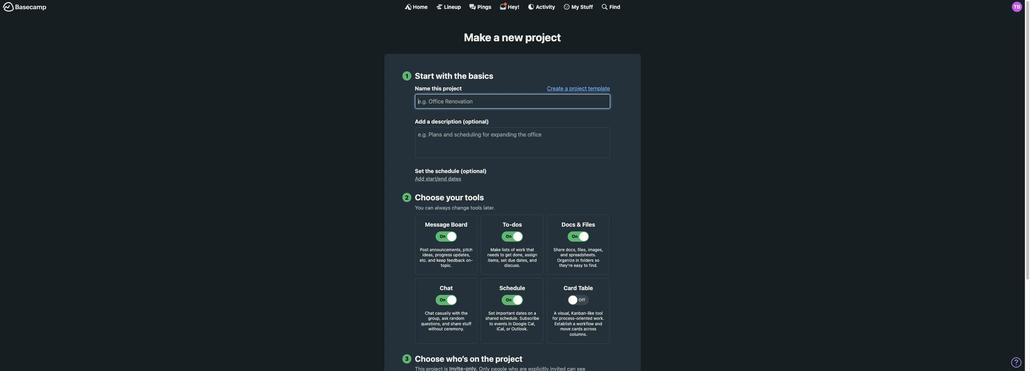 Task type: vqa. For each thing, say whether or not it's contained in the screenshot.
pitch
yes



Task type: locate. For each thing, give the bounding box(es) containing it.
set for the
[[415, 168, 424, 175]]

make for make a new project
[[464, 31, 491, 44]]

1 horizontal spatial set
[[488, 311, 495, 316]]

assign
[[525, 253, 537, 258]]

set up shared on the bottom of the page
[[488, 311, 495, 316]]

1 add from the top
[[415, 119, 426, 125]]

0 horizontal spatial in
[[508, 322, 512, 327]]

schedule
[[435, 168, 459, 175]]

and down 'ideas,'
[[428, 258, 435, 263]]

and down work.
[[595, 322, 602, 327]]

choose for choose who's on the project
[[415, 355, 444, 364]]

0 vertical spatial dates
[[448, 176, 461, 182]]

dates down schedule
[[448, 176, 461, 182]]

with up random at left
[[452, 311, 460, 316]]

needs
[[487, 253, 499, 258]]

make
[[464, 31, 491, 44], [490, 248, 501, 253]]

1 vertical spatial (optional)
[[461, 168, 487, 175]]

establish
[[554, 322, 572, 327]]

tools up the change
[[465, 193, 484, 203]]

ask
[[442, 317, 448, 322]]

add left description
[[415, 119, 426, 125]]

set inside set important dates on a shared schedule. subscribe to events in google cal, ical, or outlook.
[[488, 311, 495, 316]]

0 vertical spatial choose
[[415, 193, 444, 203]]

share
[[451, 322, 461, 327]]

0 vertical spatial add
[[415, 119, 426, 125]]

2 choose from the top
[[415, 355, 444, 364]]

1 vertical spatial add
[[415, 176, 424, 182]]

pitch
[[463, 248, 473, 253]]

my stuff button
[[563, 3, 593, 10]]

1 vertical spatial set
[[488, 311, 495, 316]]

schedule.
[[500, 317, 519, 322]]

description
[[431, 119, 461, 125]]

1 horizontal spatial in
[[576, 258, 579, 263]]

chat down topic.
[[440, 285, 453, 292]]

1 horizontal spatial chat
[[440, 285, 453, 292]]

due
[[508, 258, 515, 263]]

set inside set the schedule (optional) add start/end dates
[[415, 168, 424, 175]]

they're
[[559, 264, 573, 269]]

that
[[526, 248, 534, 253]]

and up organize
[[560, 253, 568, 258]]

a left the new
[[494, 31, 500, 44]]

1 choose from the top
[[415, 193, 444, 203]]

create a project template
[[547, 86, 610, 92]]

project down activity link
[[525, 31, 561, 44]]

on right who's
[[470, 355, 479, 364]]

1 vertical spatial chat
[[425, 311, 434, 316]]

0 vertical spatial make
[[464, 31, 491, 44]]

find button
[[601, 3, 620, 10]]

start
[[415, 71, 434, 81]]

a left description
[[427, 119, 430, 125]]

and down ask
[[442, 322, 449, 327]]

your
[[446, 193, 463, 203]]

and down the assign
[[529, 258, 537, 263]]

in inside share docs, files, images, and spreadsheets. organize in folders so they're easy to find.
[[576, 258, 579, 263]]

files
[[582, 222, 595, 228]]

post
[[420, 248, 429, 253]]

share docs, files, images, and spreadsheets. organize in folders so they're easy to find.
[[554, 248, 603, 269]]

0 vertical spatial set
[[415, 168, 424, 175]]

chat inside chat casually with the group, ask random questions, and share stuff without ceremony.
[[425, 311, 434, 316]]

chat for chat
[[440, 285, 453, 292]]

events
[[494, 322, 507, 327]]

2 add from the top
[[415, 176, 424, 182]]

template
[[588, 86, 610, 92]]

organize
[[557, 258, 575, 263]]

1 horizontal spatial on
[[528, 311, 533, 316]]

dates up subscribe
[[516, 311, 527, 316]]

set
[[501, 258, 507, 263]]

a right create
[[565, 86, 568, 92]]

set important dates on a shared schedule. subscribe to events in google cal, ical, or outlook.
[[485, 311, 539, 332]]

0 vertical spatial on
[[528, 311, 533, 316]]

a inside set important dates on a shared schedule. subscribe to events in google cal, ical, or outlook.
[[534, 311, 536, 316]]

a for create
[[565, 86, 568, 92]]

move
[[560, 327, 571, 332]]

a
[[494, 31, 500, 44], [565, 86, 568, 92], [427, 119, 430, 125], [534, 311, 536, 316], [573, 322, 575, 327]]

2 vertical spatial to
[[489, 322, 493, 327]]

the
[[454, 71, 467, 81], [425, 168, 434, 175], [461, 311, 468, 316], [481, 355, 494, 364]]

progress
[[435, 253, 452, 258]]

and inside make lists of work that needs to get done, assign items, set due dates, and discuss.
[[529, 258, 537, 263]]

dates,
[[516, 258, 528, 263]]

1 horizontal spatial dates
[[516, 311, 527, 316]]

cal,
[[528, 322, 535, 327]]

with inside chat casually with the group, ask random questions, and share stuff without ceremony.
[[452, 311, 460, 316]]

add a description (optional)
[[415, 119, 489, 125]]

the up random at left
[[461, 311, 468, 316]]

dates inside set the schedule (optional) add start/end dates
[[448, 176, 461, 182]]

home
[[413, 4, 428, 10]]

1 vertical spatial on
[[470, 355, 479, 364]]

1 horizontal spatial to
[[500, 253, 504, 258]]

the left "basics"
[[454, 71, 467, 81]]

subscribe
[[520, 317, 539, 322]]

choose up can
[[415, 193, 444, 203]]

(optional) inside set the schedule (optional) add start/end dates
[[461, 168, 487, 175]]

0 vertical spatial in
[[576, 258, 579, 263]]

you
[[415, 205, 424, 211]]

share
[[554, 248, 565, 253]]

0 vertical spatial chat
[[440, 285, 453, 292]]

to down folders
[[584, 264, 588, 269]]

0 horizontal spatial chat
[[425, 311, 434, 316]]

(optional) right description
[[463, 119, 489, 125]]

on up subscribe
[[528, 311, 533, 316]]

tyler black image
[[1012, 2, 1022, 12]]

1 vertical spatial with
[[452, 311, 460, 316]]

set up add start/end dates link
[[415, 168, 424, 175]]

tools
[[465, 193, 484, 203], [471, 205, 482, 211]]

main element
[[0, 0, 1025, 13]]

a up cards
[[573, 322, 575, 327]]

basics
[[468, 71, 493, 81]]

0 vertical spatial (optional)
[[463, 119, 489, 125]]

&
[[577, 222, 581, 228]]

chat casually with the group, ask random questions, and share stuff without ceremony.
[[421, 311, 471, 332]]

and inside the post announcements, pitch ideas, progress updates, etc. and keep feedback on- topic.
[[428, 258, 435, 263]]

switch accounts image
[[3, 2, 47, 12]]

1 vertical spatial make
[[490, 248, 501, 253]]

0 vertical spatial tools
[[465, 193, 484, 203]]

0 horizontal spatial to
[[489, 322, 493, 327]]

on
[[528, 311, 533, 316], [470, 355, 479, 364]]

oriented
[[576, 317, 592, 322]]

to inside set important dates on a shared schedule. subscribe to events in google cal, ical, or outlook.
[[489, 322, 493, 327]]

in down schedule.
[[508, 322, 512, 327]]

the up start/end
[[425, 168, 434, 175]]

1
[[405, 73, 408, 80]]

project
[[525, 31, 561, 44], [443, 86, 462, 92], [569, 86, 587, 92], [495, 355, 523, 364]]

casually
[[435, 311, 451, 316]]

to
[[500, 253, 504, 258], [584, 264, 588, 269], [489, 322, 493, 327]]

1 vertical spatial choose
[[415, 355, 444, 364]]

workflow
[[576, 322, 594, 327]]

kanban-
[[571, 311, 588, 316]]

project down or
[[495, 355, 523, 364]]

with
[[436, 71, 452, 81], [452, 311, 460, 316]]

add left start/end
[[415, 176, 424, 182]]

0 vertical spatial to
[[500, 253, 504, 258]]

for
[[553, 317, 558, 322]]

0 horizontal spatial set
[[415, 168, 424, 175]]

choose right 3
[[415, 355, 444, 364]]

questions,
[[421, 322, 441, 327]]

and inside the 'a visual, kanban-like tool for process-oriented work. establish a workflow and move cards across columns.'
[[595, 322, 602, 327]]

make inside make lists of work that needs to get done, assign items, set due dates, and discuss.
[[490, 248, 501, 253]]

with up name this project
[[436, 71, 452, 81]]

(optional) right schedule
[[461, 168, 487, 175]]

tools left 'later.'
[[471, 205, 482, 211]]

1 vertical spatial dates
[[516, 311, 527, 316]]

the inside set the schedule (optional) add start/end dates
[[425, 168, 434, 175]]

chat up group, at left
[[425, 311, 434, 316]]

on-
[[466, 258, 473, 263]]

choose
[[415, 193, 444, 203], [415, 355, 444, 364]]

activity
[[536, 4, 555, 10]]

and inside chat casually with the group, ask random questions, and share stuff without ceremony.
[[442, 322, 449, 327]]

to down shared on the bottom of the page
[[489, 322, 493, 327]]

1 vertical spatial in
[[508, 322, 512, 327]]

group,
[[428, 317, 441, 322]]

my stuff
[[572, 4, 593, 10]]

spreadsheets.
[[569, 253, 596, 258]]

2 horizontal spatial to
[[584, 264, 588, 269]]

set
[[415, 168, 424, 175], [488, 311, 495, 316]]

make up needs
[[490, 248, 501, 253]]

0 horizontal spatial dates
[[448, 176, 461, 182]]

folders
[[580, 258, 594, 263]]

activity link
[[528, 3, 555, 10]]

docs
[[562, 222, 575, 228]]

announcements,
[[430, 248, 462, 253]]

project down start with the basics
[[443, 86, 462, 92]]

make lists of work that needs to get done, assign items, set due dates, and discuss.
[[487, 248, 537, 269]]

columns.
[[570, 333, 587, 338]]

to up set on the left of page
[[500, 253, 504, 258]]

a up subscribe
[[534, 311, 536, 316]]

in up easy
[[576, 258, 579, 263]]

1 vertical spatial to
[[584, 264, 588, 269]]

make down pings popup button
[[464, 31, 491, 44]]

across
[[584, 327, 596, 332]]

chat for chat casually with the group, ask random questions, and share stuff without ceremony.
[[425, 311, 434, 316]]



Task type: describe. For each thing, give the bounding box(es) containing it.
(optional) for add a description (optional)
[[463, 119, 489, 125]]

get
[[505, 253, 512, 258]]

set for important
[[488, 311, 495, 316]]

etc.
[[420, 258, 427, 263]]

or
[[506, 327, 510, 332]]

card table
[[564, 285, 593, 292]]

work
[[516, 248, 525, 253]]

this
[[432, 86, 442, 92]]

set the schedule (optional) add start/end dates
[[415, 168, 487, 182]]

later.
[[483, 205, 495, 211]]

like
[[588, 311, 594, 316]]

message
[[425, 222, 450, 228]]

1 vertical spatial tools
[[471, 205, 482, 211]]

to-
[[503, 222, 512, 228]]

lineup
[[444, 4, 461, 10]]

to-dos
[[503, 222, 522, 228]]

start/end
[[426, 176, 447, 182]]

table
[[578, 285, 593, 292]]

visual,
[[558, 311, 570, 316]]

cards
[[572, 327, 583, 332]]

create
[[547, 86, 564, 92]]

topic.
[[441, 264, 452, 269]]

choose your tools
[[415, 193, 484, 203]]

and inside share docs, files, images, and spreadsheets. organize in folders so they're easy to find.
[[560, 253, 568, 258]]

dates inside set important dates on a shared schedule. subscribe to events in google cal, ical, or outlook.
[[516, 311, 527, 316]]

project left template
[[569, 86, 587, 92]]

create a project template link
[[547, 86, 610, 92]]

name this project
[[415, 86, 462, 92]]

message board
[[425, 222, 467, 228]]

post announcements, pitch ideas, progress updates, etc. and keep feedback on- topic.
[[420, 248, 473, 269]]

lineup link
[[436, 3, 461, 10]]

easy
[[574, 264, 583, 269]]

to inside make lists of work that needs to get done, assign items, set due dates, and discuss.
[[500, 253, 504, 258]]

(optional) for set the schedule (optional) add start/end dates
[[461, 168, 487, 175]]

feedback
[[447, 258, 465, 263]]

card
[[564, 285, 577, 292]]

so
[[595, 258, 599, 263]]

docs & files
[[562, 222, 595, 228]]

on inside set important dates on a shared schedule. subscribe to events in google cal, ical, or outlook.
[[528, 311, 533, 316]]

a inside the 'a visual, kanban-like tool for process-oriented work. establish a workflow and move cards across columns.'
[[573, 322, 575, 327]]

schedule
[[499, 285, 525, 292]]

pings button
[[469, 3, 491, 10]]

to inside share docs, files, images, and spreadsheets. organize in folders so they're easy to find.
[[584, 264, 588, 269]]

add start/end dates link
[[415, 176, 461, 182]]

the inside chat casually with the group, ask random questions, and share stuff without ceremony.
[[461, 311, 468, 316]]

choose who's on the project
[[415, 355, 523, 364]]

add inside set the schedule (optional) add start/end dates
[[415, 176, 424, 182]]

items,
[[488, 258, 500, 263]]

name
[[415, 86, 430, 92]]

dos
[[512, 222, 522, 228]]

choose for choose your tools
[[415, 193, 444, 203]]

stuff
[[580, 4, 593, 10]]

process-
[[559, 317, 576, 322]]

images,
[[588, 248, 603, 253]]

outlook.
[[511, 327, 528, 332]]

0 vertical spatial with
[[436, 71, 452, 81]]

stuff
[[462, 322, 471, 327]]

random
[[450, 317, 464, 322]]

new
[[502, 31, 523, 44]]

shared
[[485, 317, 499, 322]]

Add a description (optional) text field
[[415, 128, 610, 159]]

0 horizontal spatial on
[[470, 355, 479, 364]]

work.
[[594, 317, 604, 322]]

my
[[572, 4, 579, 10]]

make a new project
[[464, 31, 561, 44]]

a for make
[[494, 31, 500, 44]]

hey!
[[508, 4, 519, 10]]

of
[[511, 248, 515, 253]]

the right who's
[[481, 355, 494, 364]]

ical,
[[497, 327, 505, 332]]

home link
[[405, 3, 428, 10]]

3
[[405, 356, 409, 363]]

find
[[609, 4, 620, 10]]

board
[[451, 222, 467, 228]]

make for make lists of work that needs to get done, assign items, set due dates, and discuss.
[[490, 248, 501, 253]]

important
[[496, 311, 515, 316]]

can
[[425, 205, 433, 211]]

a for add
[[427, 119, 430, 125]]

docs,
[[566, 248, 576, 253]]

you can always change tools later.
[[415, 205, 495, 211]]

in inside set important dates on a shared schedule. subscribe to events in google cal, ical, or outlook.
[[508, 322, 512, 327]]

who's
[[446, 355, 468, 364]]

2
[[405, 195, 409, 201]]

change
[[452, 205, 469, 211]]

updates,
[[453, 253, 470, 258]]

always
[[435, 205, 451, 211]]

start with the basics
[[415, 71, 493, 81]]

Name this project text field
[[415, 95, 610, 109]]

a visual, kanban-like tool for process-oriented work. establish a workflow and move cards across columns.
[[553, 311, 604, 338]]

a
[[554, 311, 557, 316]]

hey! button
[[500, 2, 519, 10]]



